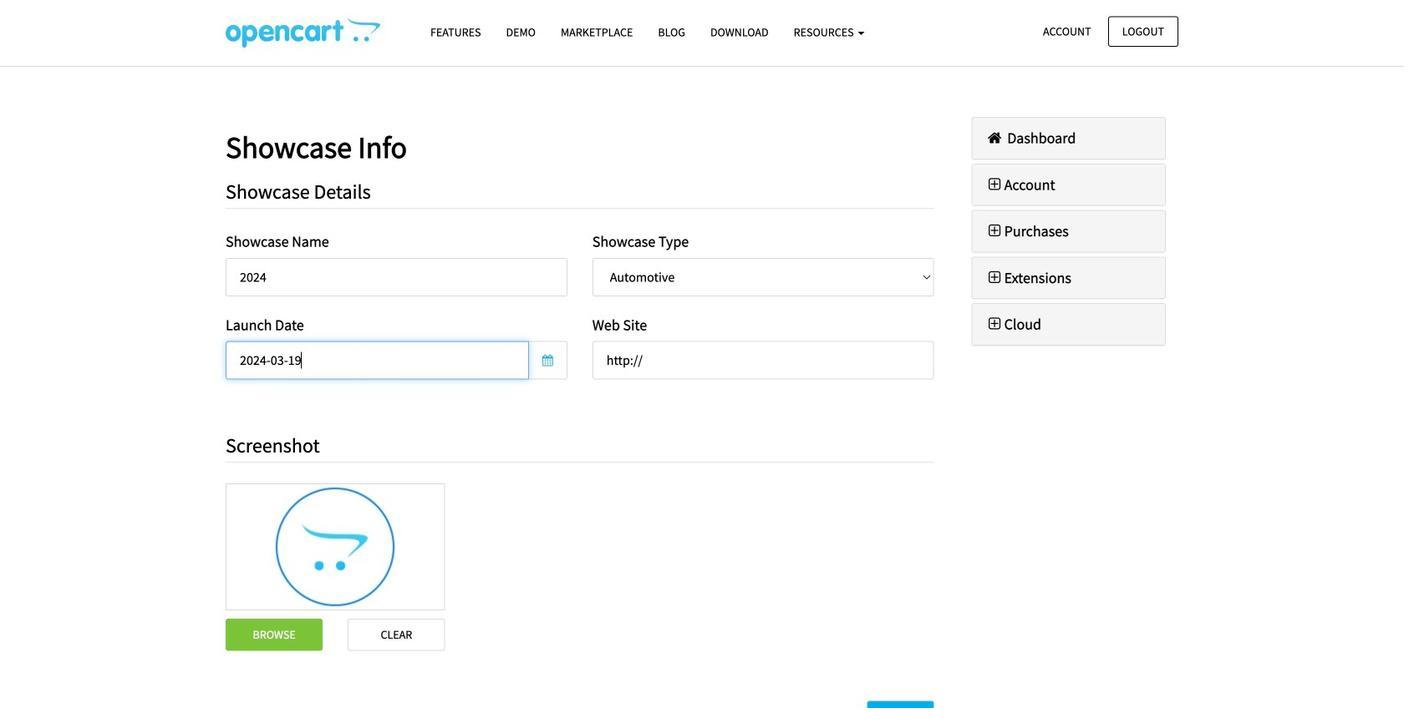 Task type: locate. For each thing, give the bounding box(es) containing it.
opencart - showcase image
[[226, 18, 380, 48]]

Launch Date text field
[[226, 342, 529, 380]]

1 plus square o image from the top
[[985, 177, 1005, 192]]

plus square o image
[[985, 177, 1005, 192], [985, 224, 1005, 239], [985, 270, 1005, 285]]

3 plus square o image from the top
[[985, 270, 1005, 285]]

calendar image
[[542, 355, 553, 367]]

2 plus square o image from the top
[[985, 224, 1005, 239]]

1 vertical spatial plus square o image
[[985, 224, 1005, 239]]

2 vertical spatial plus square o image
[[985, 270, 1005, 285]]

0 vertical spatial plus square o image
[[985, 177, 1005, 192]]



Task type: describe. For each thing, give the bounding box(es) containing it.
plus square o image
[[985, 317, 1005, 332]]

Project Web Site text field
[[593, 342, 934, 380]]

home image
[[985, 130, 1005, 145]]

Project Name text field
[[226, 258, 567, 297]]



Task type: vqa. For each thing, say whether or not it's contained in the screenshot.
Do not give your PIN to any one including developers. If you require an extension seller to install an extension for you then you should email them the required extension.
no



